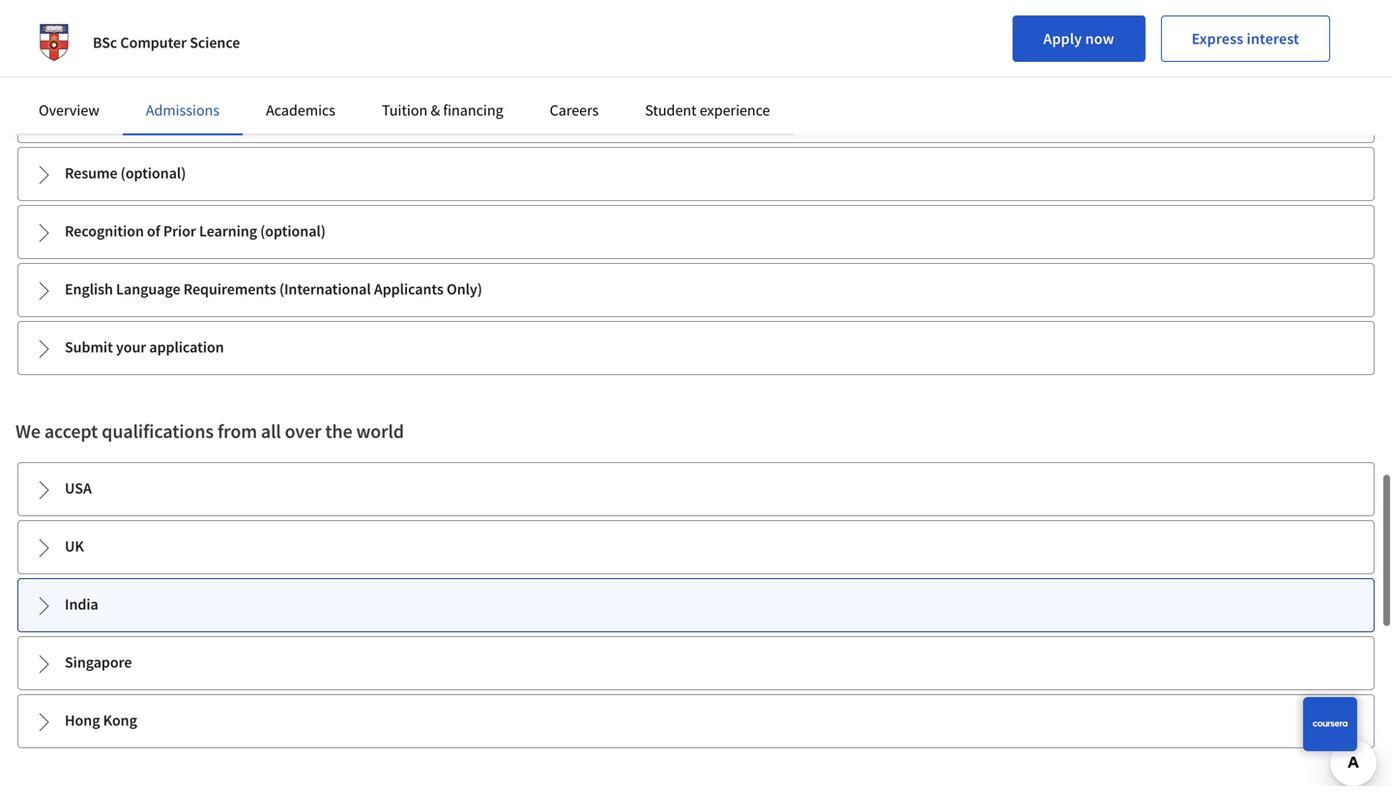 Task type: vqa. For each thing, say whether or not it's contained in the screenshot.
knowledge,
no



Task type: locate. For each thing, give the bounding box(es) containing it.
usa button
[[18, 463, 1374, 515]]

the right over at the bottom of the page
[[325, 419, 353, 443]]

we accept qualifications from all over the world
[[15, 419, 404, 443]]

tuition & financing link
[[382, 101, 503, 120]]

express
[[1192, 29, 1244, 48]]

1 vertical spatial science
[[774, 102, 823, 121]]

we
[[15, 419, 41, 443]]

of
[[149, 102, 162, 121], [353, 102, 366, 121], [609, 102, 622, 121], [1054, 102, 1067, 121], [147, 221, 160, 241]]

of right "letter"
[[149, 102, 162, 121]]

why
[[369, 102, 396, 121]]

computer right student
[[705, 102, 771, 121]]

english
[[65, 279, 113, 299]]

qualifications
[[102, 419, 214, 443]]

hong
[[65, 711, 100, 730]]

submit down the university of london logo
[[34, 102, 81, 121]]

(optional)
[[121, 163, 186, 183], [260, 221, 326, 241]]

apply now button
[[1013, 15, 1146, 62]]

you
[[84, 102, 108, 121], [399, 102, 423, 121]]

student experience link
[[645, 101, 770, 120]]

computer up "letter"
[[120, 33, 187, 52]]

2 to from the left
[[462, 102, 475, 121]]

1 horizontal spatial to
[[462, 102, 475, 121]]

1 vertical spatial the
[[325, 419, 353, 443]]

of left prior
[[147, 221, 160, 241]]

over
[[285, 419, 321, 443]]

hong kong
[[65, 711, 137, 730]]

apply now
[[1044, 29, 1115, 48]]

(optional) up english language requirements (international applicants only)
[[260, 221, 326, 241]]

the
[[517, 102, 538, 121], [325, 419, 353, 443]]

provide
[[255, 102, 304, 121]]

submit inside dropdown button
[[65, 337, 113, 357]]

words.
[[1096, 102, 1140, 121]]

to
[[238, 102, 251, 121], [462, 102, 475, 121]]

1 horizontal spatial you
[[399, 102, 423, 121]]

1 vertical spatial submit
[[65, 337, 113, 357]]

0 horizontal spatial bsc
[[93, 33, 117, 52]]

india button
[[18, 579, 1374, 631]]

to left the provide
[[238, 102, 251, 121]]

letter
[[111, 102, 146, 121]]

bsc computer science
[[93, 33, 240, 52]]

submit left your
[[65, 337, 113, 357]]

&
[[431, 101, 440, 120]]

learning
[[199, 221, 257, 241]]

0 vertical spatial (optional)
[[121, 163, 186, 183]]

academics
[[266, 101, 336, 120]]

student
[[645, 101, 697, 120]]

experience
[[700, 101, 770, 120]]

apply
[[1044, 29, 1082, 48]]

you left "letter"
[[84, 102, 108, 121]]

(optional) right resume
[[121, 163, 186, 183]]

bsc right london
[[678, 102, 702, 121]]

to right the want on the top left of the page
[[462, 102, 475, 121]]

computer
[[120, 33, 187, 52], [705, 102, 771, 121]]

financing
[[443, 101, 503, 120]]

motivation
[[165, 102, 235, 121]]

usa
[[65, 479, 92, 498]]

only)
[[447, 279, 482, 299]]

student experience
[[645, 101, 770, 120]]

0 horizontal spatial to
[[238, 102, 251, 121]]

university of london logo image
[[31, 19, 77, 66]]

submit
[[34, 102, 81, 121], [65, 337, 113, 357]]

academics link
[[266, 101, 336, 120]]

london
[[625, 102, 675, 121]]

0 horizontal spatial computer
[[120, 33, 187, 52]]

1 horizontal spatial computer
[[705, 102, 771, 121]]

250
[[1070, 102, 1093, 121]]

0 horizontal spatial (optional)
[[121, 163, 186, 183]]

bsc
[[93, 33, 117, 52], [678, 102, 702, 121]]

the right the study
[[517, 102, 538, 121]]

requirements
[[183, 279, 276, 299]]

bsc right the university of london logo
[[93, 33, 117, 52]]

overview
[[39, 101, 99, 120]]

science left the degree.
[[774, 102, 823, 121]]

submit your application button
[[18, 322, 1374, 374]]

science right letter
[[190, 33, 240, 52]]

english language requirements (international applicants only)
[[65, 279, 482, 299]]

be
[[955, 102, 971, 121]]

from
[[217, 419, 257, 443]]

should
[[908, 102, 952, 121]]

language
[[116, 279, 180, 299]]

submit your application
[[65, 337, 224, 357]]

0 horizontal spatial you
[[84, 102, 108, 121]]

0 vertical spatial submit
[[34, 102, 81, 121]]

1 horizontal spatial the
[[517, 102, 538, 121]]

1 vertical spatial bsc
[[678, 102, 702, 121]]

1 horizontal spatial science
[[774, 102, 823, 121]]

science
[[190, 33, 240, 52], [774, 102, 823, 121]]

0 horizontal spatial science
[[190, 33, 240, 52]]

tuition & financing
[[382, 101, 503, 120]]

0 horizontal spatial the
[[325, 419, 353, 443]]

1 horizontal spatial (optional)
[[260, 221, 326, 241]]

recognition
[[65, 221, 144, 241]]

0 vertical spatial computer
[[120, 33, 187, 52]]

you left &
[[399, 102, 423, 121]]

resume (optional) button
[[18, 148, 1374, 200]]

applicants
[[374, 279, 444, 299]]

uk
[[65, 537, 84, 556]]

recognition of prior learning (optional) button
[[18, 206, 1374, 258]]

submit for submit you letter of motivation to provide details of why you want to study the university of london bsc computer science degree. this should be a maximum of 250 words.
[[34, 102, 81, 121]]



Task type: describe. For each thing, give the bounding box(es) containing it.
a
[[975, 102, 982, 121]]

of left 250
[[1054, 102, 1067, 121]]

resume (optional)
[[65, 163, 186, 183]]

resume
[[65, 163, 118, 183]]

kong
[[103, 711, 137, 730]]

of left why
[[353, 102, 366, 121]]

1 vertical spatial computer
[[705, 102, 771, 121]]

prior
[[163, 221, 196, 241]]

hong kong button
[[18, 695, 1374, 747]]

recognition of prior learning (optional)
[[65, 221, 326, 241]]

application
[[149, 337, 224, 357]]

submit you letter of motivation to provide details of why you want to study the university of london bsc computer science degree. this should be a maximum of 250 words.
[[34, 102, 1140, 121]]

maximum
[[985, 102, 1051, 121]]

university
[[541, 102, 606, 121]]

overview link
[[39, 101, 99, 120]]

express interest button
[[1161, 15, 1330, 62]]

admissions
[[146, 101, 220, 120]]

submit for submit your application
[[65, 337, 113, 357]]

all
[[261, 419, 281, 443]]

tuition
[[382, 101, 428, 120]]

of left london
[[609, 102, 622, 121]]

want
[[426, 102, 459, 121]]

1 horizontal spatial bsc
[[678, 102, 702, 121]]

now
[[1085, 29, 1115, 48]]

(international
[[279, 279, 371, 299]]

1 to from the left
[[238, 102, 251, 121]]

careers link
[[550, 101, 599, 120]]

motivation letter button
[[18, 32, 1374, 84]]

uk button
[[18, 521, 1374, 573]]

admissions link
[[146, 101, 220, 120]]

world
[[356, 419, 404, 443]]

singapore
[[65, 653, 132, 672]]

details
[[307, 102, 350, 121]]

interest
[[1247, 29, 1300, 48]]

this
[[878, 102, 905, 121]]

of inside recognition of prior learning (optional) dropdown button
[[147, 221, 160, 241]]

careers
[[550, 101, 599, 120]]

singapore button
[[18, 637, 1374, 689]]

letter
[[139, 47, 178, 67]]

2 you from the left
[[399, 102, 423, 121]]

english language requirements (international applicants only) button
[[18, 264, 1374, 316]]

study
[[478, 102, 514, 121]]

india
[[65, 595, 98, 614]]

your
[[116, 337, 146, 357]]

express interest
[[1192, 29, 1300, 48]]

0 vertical spatial bsc
[[93, 33, 117, 52]]

degree.
[[826, 102, 875, 121]]

motivation letter
[[65, 47, 178, 67]]

motivation
[[65, 47, 136, 67]]

0 vertical spatial the
[[517, 102, 538, 121]]

0 vertical spatial science
[[190, 33, 240, 52]]

1 you from the left
[[84, 102, 108, 121]]

accept
[[44, 419, 98, 443]]

1 vertical spatial (optional)
[[260, 221, 326, 241]]



